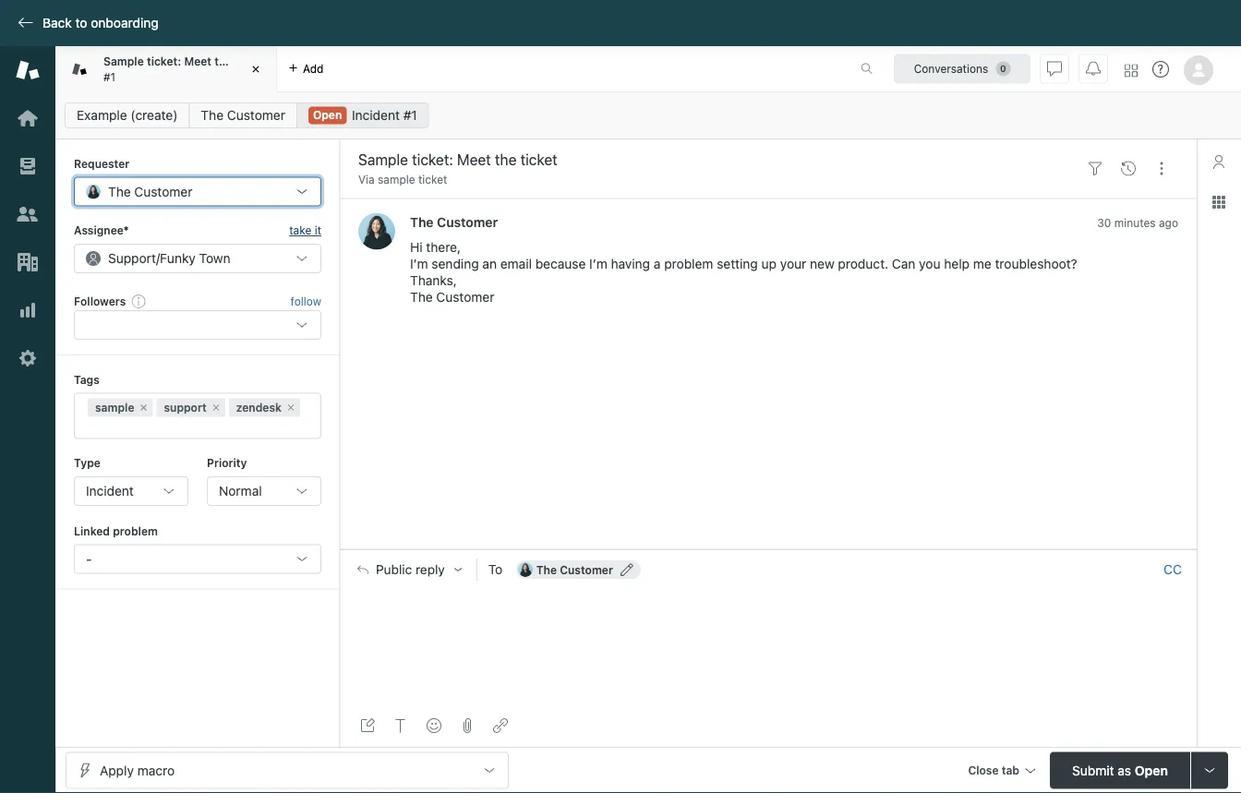 Task type: vqa. For each thing, say whether or not it's contained in the screenshot.
Linked problem Element
yes



Task type: describe. For each thing, give the bounding box(es) containing it.
30 minutes ago text field
[[1097, 216, 1178, 229]]

the customer right the customer@example.com image
[[536, 563, 613, 576]]

the customer inside requester element
[[108, 184, 193, 199]]

views image
[[16, 154, 40, 178]]

hi there, i'm sending an email because i'm having a problem setting up your new product. can you help me troubleshoot? thanks, the customer
[[410, 240, 1077, 305]]

the inside secondary element
[[201, 108, 224, 123]]

requester
[[74, 157, 130, 170]]

minutes
[[1115, 216, 1156, 229]]

up
[[762, 256, 777, 271]]

Subject field
[[355, 149, 1075, 171]]

to
[[75, 15, 87, 30]]

apply macro
[[100, 763, 175, 778]]

support
[[108, 251, 156, 266]]

open inside secondary element
[[313, 109, 342, 121]]

the inside hi there, i'm sending an email because i'm having a problem setting up your new product. can you help me troubleshoot? thanks, the customer
[[410, 289, 433, 305]]

remove image
[[210, 402, 221, 413]]

1 vertical spatial ticket
[[418, 173, 447, 186]]

cc
[[1164, 562, 1182, 577]]

notifications image
[[1086, 61, 1101, 76]]

zendesk image
[[0, 791, 55, 793]]

customer inside secondary element
[[227, 108, 285, 123]]

an
[[482, 256, 497, 271]]

priority
[[207, 457, 247, 470]]

linked problem element
[[74, 544, 321, 574]]

the customer link inside secondary element
[[189, 103, 297, 128]]

macro
[[137, 763, 175, 778]]

customer inside requester element
[[134, 184, 193, 199]]

onboarding
[[91, 15, 159, 30]]

#1 inside "sample ticket: meet the ticket #1"
[[103, 70, 116, 83]]

meet
[[184, 55, 212, 68]]

having
[[611, 256, 650, 271]]

close tab
[[968, 764, 1020, 777]]

follow button
[[291, 293, 321, 309]]

example
[[77, 108, 127, 123]]

main element
[[0, 46, 55, 793]]

format text image
[[393, 719, 408, 733]]

incident for incident
[[86, 483, 134, 499]]

linked
[[74, 525, 110, 537]]

setting
[[717, 256, 758, 271]]

your
[[780, 256, 807, 271]]

followers element
[[74, 310, 321, 340]]

back to onboarding link
[[0, 15, 168, 31]]

incident #1
[[352, 108, 417, 123]]

apply
[[100, 763, 134, 778]]

close image
[[247, 60, 265, 79]]

submit as open
[[1072, 763, 1168, 778]]

problem inside hi there, i'm sending an email because i'm having a problem setting up your new product. can you help me troubleshoot? thanks, the customer
[[664, 256, 713, 271]]

get help image
[[1153, 61, 1169, 78]]

button displays agent's chat status as invisible. image
[[1047, 61, 1062, 76]]

reply
[[416, 562, 445, 577]]

the customer up there,
[[410, 214, 498, 229]]

customer context image
[[1212, 154, 1226, 169]]

customer left edit user icon
[[560, 563, 613, 576]]

a
[[654, 256, 661, 271]]

incident button
[[74, 477, 188, 506]]

add button
[[277, 46, 335, 91]]

tabs tab list
[[55, 46, 841, 92]]

tags
[[74, 373, 100, 386]]

1 i'm from the left
[[410, 256, 428, 271]]

requester element
[[74, 177, 321, 206]]

add attachment image
[[460, 719, 475, 733]]

me
[[973, 256, 992, 271]]

normal button
[[207, 477, 321, 506]]

organizations image
[[16, 250, 40, 274]]

customers image
[[16, 202, 40, 226]]

there,
[[426, 240, 461, 255]]

filter image
[[1088, 161, 1103, 176]]

to
[[488, 562, 503, 577]]

the up hi
[[410, 214, 434, 229]]

public reply button
[[341, 550, 476, 589]]

ticket actions image
[[1154, 161, 1169, 176]]

incident for incident #1
[[352, 108, 400, 123]]

hide composer image
[[761, 542, 776, 557]]

sample ticket: meet the ticket #1
[[103, 55, 266, 83]]

back
[[42, 15, 72, 30]]

displays possible ticket submission types image
[[1202, 763, 1217, 778]]

can
[[892, 256, 916, 271]]

remove image for sample
[[138, 402, 149, 413]]

back to onboarding
[[42, 15, 159, 30]]

apps image
[[1212, 195, 1226, 210]]

30
[[1097, 216, 1111, 229]]



Task type: locate. For each thing, give the bounding box(es) containing it.
incident down type at the left bottom
[[86, 483, 134, 499]]

secondary element
[[55, 97, 1241, 134]]

customer
[[227, 108, 285, 123], [134, 184, 193, 199], [437, 214, 498, 229], [436, 289, 495, 305], [560, 563, 613, 576]]

0 vertical spatial problem
[[664, 256, 713, 271]]

thanks,
[[410, 273, 457, 288]]

remove image
[[138, 402, 149, 413], [285, 402, 296, 413]]

i'm
[[410, 256, 428, 271], [589, 256, 607, 271]]

the customer inside secondary element
[[201, 108, 285, 123]]

the customer link
[[189, 103, 297, 128], [410, 214, 498, 229]]

(create)
[[131, 108, 178, 123]]

public reply
[[376, 562, 445, 577]]

sending
[[432, 256, 479, 271]]

0 vertical spatial open
[[313, 109, 342, 121]]

funky
[[160, 251, 196, 266]]

normal
[[219, 483, 262, 499]]

#1 down sample
[[103, 70, 116, 83]]

events image
[[1121, 161, 1136, 176]]

tab
[[1002, 764, 1020, 777]]

town
[[199, 251, 230, 266]]

1 vertical spatial sample
[[95, 401, 134, 414]]

open
[[313, 109, 342, 121], [1135, 763, 1168, 778]]

0 vertical spatial incident
[[352, 108, 400, 123]]

the customer link up there,
[[410, 214, 498, 229]]

avatar image
[[358, 213, 395, 250]]

i'm down hi
[[410, 256, 428, 271]]

close tab button
[[960, 752, 1043, 792]]

1 vertical spatial incident
[[86, 483, 134, 499]]

draft mode image
[[360, 719, 375, 733]]

2 i'm from the left
[[589, 256, 607, 271]]

customer inside hi there, i'm sending an email because i'm having a problem setting up your new product. can you help me troubleshoot? thanks, the customer
[[436, 289, 495, 305]]

1 vertical spatial open
[[1135, 763, 1168, 778]]

info on adding followers image
[[131, 294, 146, 308]]

the
[[214, 55, 232, 68]]

-
[[86, 551, 92, 566]]

close
[[968, 764, 999, 777]]

admin image
[[16, 346, 40, 370]]

2 remove image from the left
[[285, 402, 296, 413]]

sample down tags
[[95, 401, 134, 414]]

Public reply composer text field
[[349, 589, 1189, 628]]

tab
[[55, 46, 277, 92]]

1 horizontal spatial sample
[[378, 173, 415, 186]]

because
[[535, 256, 586, 271]]

remove image right zendesk at the left bottom of page
[[285, 402, 296, 413]]

1 horizontal spatial problem
[[664, 256, 713, 271]]

example (create)
[[77, 108, 178, 123]]

ticket:
[[147, 55, 181, 68]]

submit
[[1072, 763, 1114, 778]]

customer up /
[[134, 184, 193, 199]]

the
[[201, 108, 224, 123], [108, 184, 131, 199], [410, 214, 434, 229], [410, 289, 433, 305], [536, 563, 557, 576]]

ticket
[[235, 55, 266, 68], [418, 173, 447, 186]]

the customer
[[201, 108, 285, 123], [108, 184, 193, 199], [410, 214, 498, 229], [536, 563, 613, 576]]

remove image left support on the bottom
[[138, 402, 149, 413]]

1 horizontal spatial remove image
[[285, 402, 296, 413]]

add link (cmd k) image
[[493, 719, 508, 733]]

1 horizontal spatial ticket
[[418, 173, 447, 186]]

open right as
[[1135, 763, 1168, 778]]

incident
[[352, 108, 400, 123], [86, 483, 134, 499]]

incident inside incident popup button
[[86, 483, 134, 499]]

the customer down requester
[[108, 184, 193, 199]]

hi
[[410, 240, 423, 255]]

follow
[[291, 295, 321, 308]]

incident up via
[[352, 108, 400, 123]]

1 horizontal spatial #1
[[403, 108, 417, 123]]

help
[[944, 256, 970, 271]]

product.
[[838, 256, 889, 271]]

followers
[[74, 294, 126, 307]]

ago
[[1159, 216, 1178, 229]]

zendesk products image
[[1125, 64, 1138, 77]]

sample
[[103, 55, 144, 68]]

1 vertical spatial #1
[[403, 108, 417, 123]]

problem down incident popup button
[[113, 525, 158, 537]]

tab containing sample ticket: meet the ticket
[[55, 46, 277, 92]]

the down requester
[[108, 184, 131, 199]]

assignee* element
[[74, 244, 321, 273]]

0 horizontal spatial #1
[[103, 70, 116, 83]]

1 remove image from the left
[[138, 402, 149, 413]]

new
[[810, 256, 835, 271]]

support
[[164, 401, 207, 414]]

as
[[1118, 763, 1131, 778]]

#1 down tabs tab list
[[403, 108, 417, 123]]

1 horizontal spatial open
[[1135, 763, 1168, 778]]

0 horizontal spatial i'm
[[410, 256, 428, 271]]

customer down close image
[[227, 108, 285, 123]]

30 minutes ago
[[1097, 216, 1178, 229]]

the inside requester element
[[108, 184, 131, 199]]

assignee*
[[74, 224, 129, 237]]

0 horizontal spatial incident
[[86, 483, 134, 499]]

troubleshoot?
[[995, 256, 1077, 271]]

0 horizontal spatial open
[[313, 109, 342, 121]]

sample
[[378, 173, 415, 186], [95, 401, 134, 414]]

0 horizontal spatial the customer link
[[189, 103, 297, 128]]

add
[[303, 62, 324, 75]]

1 horizontal spatial i'm
[[589, 256, 607, 271]]

insert emojis image
[[427, 719, 441, 733]]

0 horizontal spatial sample
[[95, 401, 134, 414]]

the customer link down close image
[[189, 103, 297, 128]]

0 horizontal spatial problem
[[113, 525, 158, 537]]

support / funky town
[[108, 251, 230, 266]]

the customer down close image
[[201, 108, 285, 123]]

1 horizontal spatial incident
[[352, 108, 400, 123]]

#1 inside secondary element
[[403, 108, 417, 123]]

via sample ticket
[[358, 173, 447, 186]]

open down add
[[313, 109, 342, 121]]

take it
[[289, 224, 321, 237]]

remove image for zendesk
[[285, 402, 296, 413]]

#1
[[103, 70, 116, 83], [403, 108, 417, 123]]

type
[[74, 457, 101, 470]]

/
[[156, 251, 160, 266]]

public
[[376, 562, 412, 577]]

customer up there,
[[437, 214, 498, 229]]

get started image
[[16, 106, 40, 130]]

you
[[919, 256, 941, 271]]

take
[[289, 224, 312, 237]]

cc button
[[1164, 561, 1182, 578]]

ticket inside "sample ticket: meet the ticket #1"
[[235, 55, 266, 68]]

1 horizontal spatial the customer link
[[410, 214, 498, 229]]

email
[[500, 256, 532, 271]]

ticket right via
[[418, 173, 447, 186]]

0 vertical spatial #1
[[103, 70, 116, 83]]

the down thanks,
[[410, 289, 433, 305]]

example (create) button
[[65, 103, 190, 128]]

zendesk
[[236, 401, 282, 414]]

i'm left having
[[589, 256, 607, 271]]

edit user image
[[621, 563, 633, 576]]

take it button
[[289, 221, 321, 240]]

1 vertical spatial problem
[[113, 525, 158, 537]]

problem
[[664, 256, 713, 271], [113, 525, 158, 537]]

problem right a
[[664, 256, 713, 271]]

0 horizontal spatial ticket
[[235, 55, 266, 68]]

0 vertical spatial the customer link
[[189, 103, 297, 128]]

it
[[315, 224, 321, 237]]

ticket right the
[[235, 55, 266, 68]]

1 vertical spatial the customer link
[[410, 214, 498, 229]]

linked problem
[[74, 525, 158, 537]]

customer down sending at the left
[[436, 289, 495, 305]]

conversations button
[[894, 54, 1031, 84]]

customer@example.com image
[[518, 562, 533, 577]]

0 horizontal spatial remove image
[[138, 402, 149, 413]]

the right the customer@example.com image
[[536, 563, 557, 576]]

0 vertical spatial ticket
[[235, 55, 266, 68]]

conversations
[[914, 62, 988, 75]]

the down "sample ticket: meet the ticket #1" at the left of the page
[[201, 108, 224, 123]]

reporting image
[[16, 298, 40, 322]]

via
[[358, 173, 375, 186]]

sample right via
[[378, 173, 415, 186]]

zendesk support image
[[16, 58, 40, 82]]

incident inside secondary element
[[352, 108, 400, 123]]

0 vertical spatial sample
[[378, 173, 415, 186]]



